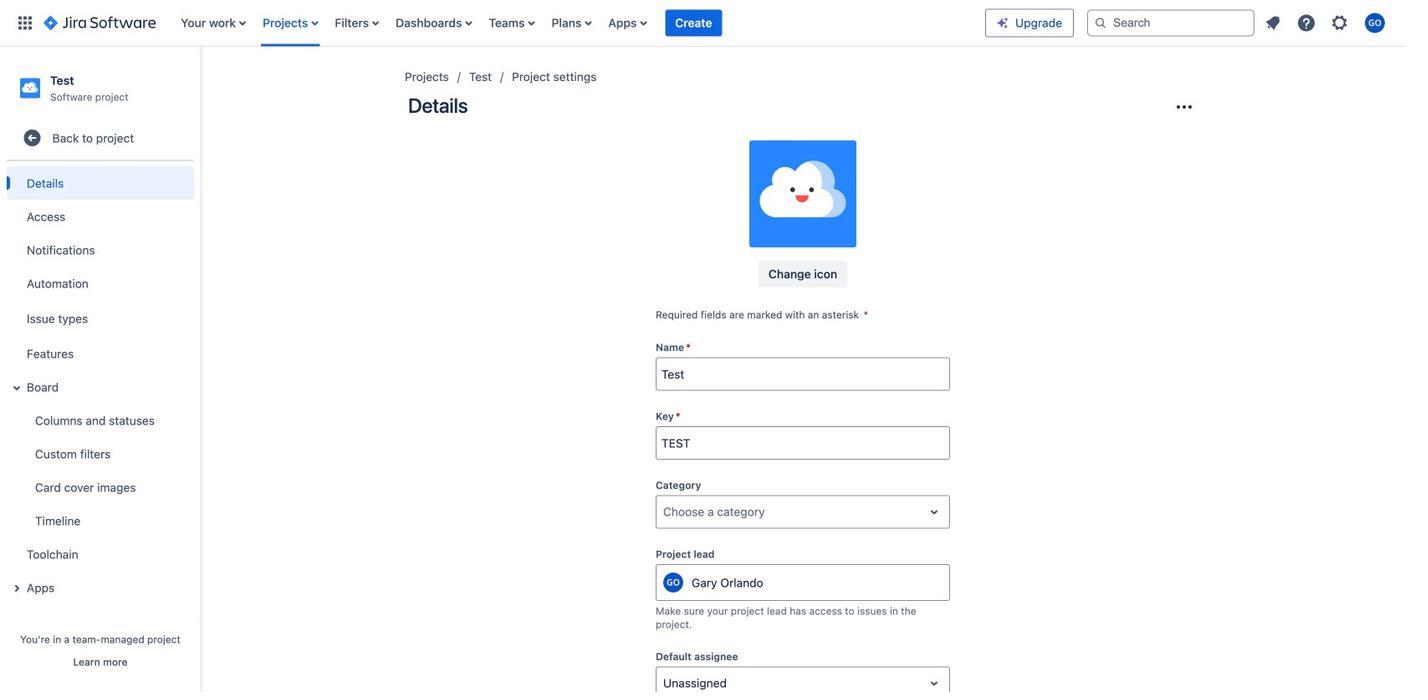 Task type: describe. For each thing, give the bounding box(es) containing it.
primary element
[[10, 0, 986, 46]]

help image
[[1297, 13, 1317, 33]]

2 open image from the top
[[925, 674, 945, 693]]

expand image
[[7, 579, 27, 599]]

Search field
[[1088, 10, 1255, 36]]

0 horizontal spatial list
[[173, 0, 986, 46]]

1 open image from the top
[[925, 503, 945, 523]]

search image
[[1094, 16, 1108, 30]]



Task type: locate. For each thing, give the bounding box(es) containing it.
more image
[[1175, 97, 1195, 117]]

1 vertical spatial open image
[[925, 674, 945, 693]]

jira software image
[[44, 13, 156, 33], [44, 13, 156, 33]]

list item
[[666, 0, 722, 46]]

group
[[3, 162, 194, 610]]

project avatar image
[[750, 141, 857, 248]]

group inside sidebar element
[[3, 162, 194, 610]]

None field
[[657, 360, 950, 390], [657, 429, 950, 459], [657, 360, 950, 390], [657, 429, 950, 459]]

None search field
[[1088, 10, 1255, 36]]

sidebar element
[[0, 47, 201, 693]]

sidebar navigation image
[[182, 67, 219, 100]]

None text field
[[664, 504, 667, 521], [664, 676, 667, 692], [664, 504, 667, 521], [664, 676, 667, 692]]

notifications image
[[1263, 13, 1284, 33]]

list
[[173, 0, 986, 46], [1258, 8, 1396, 38]]

your profile and settings image
[[1366, 13, 1386, 33]]

settings image
[[1330, 13, 1351, 33]]

appswitcher icon image
[[15, 13, 35, 33]]

1 horizontal spatial list
[[1258, 8, 1396, 38]]

banner
[[0, 0, 1406, 47]]

open image
[[925, 503, 945, 523], [925, 674, 945, 693]]

0 vertical spatial open image
[[925, 503, 945, 523]]

expand image
[[7, 378, 27, 398]]



Task type: vqa. For each thing, say whether or not it's contained in the screenshot.
Home
no



